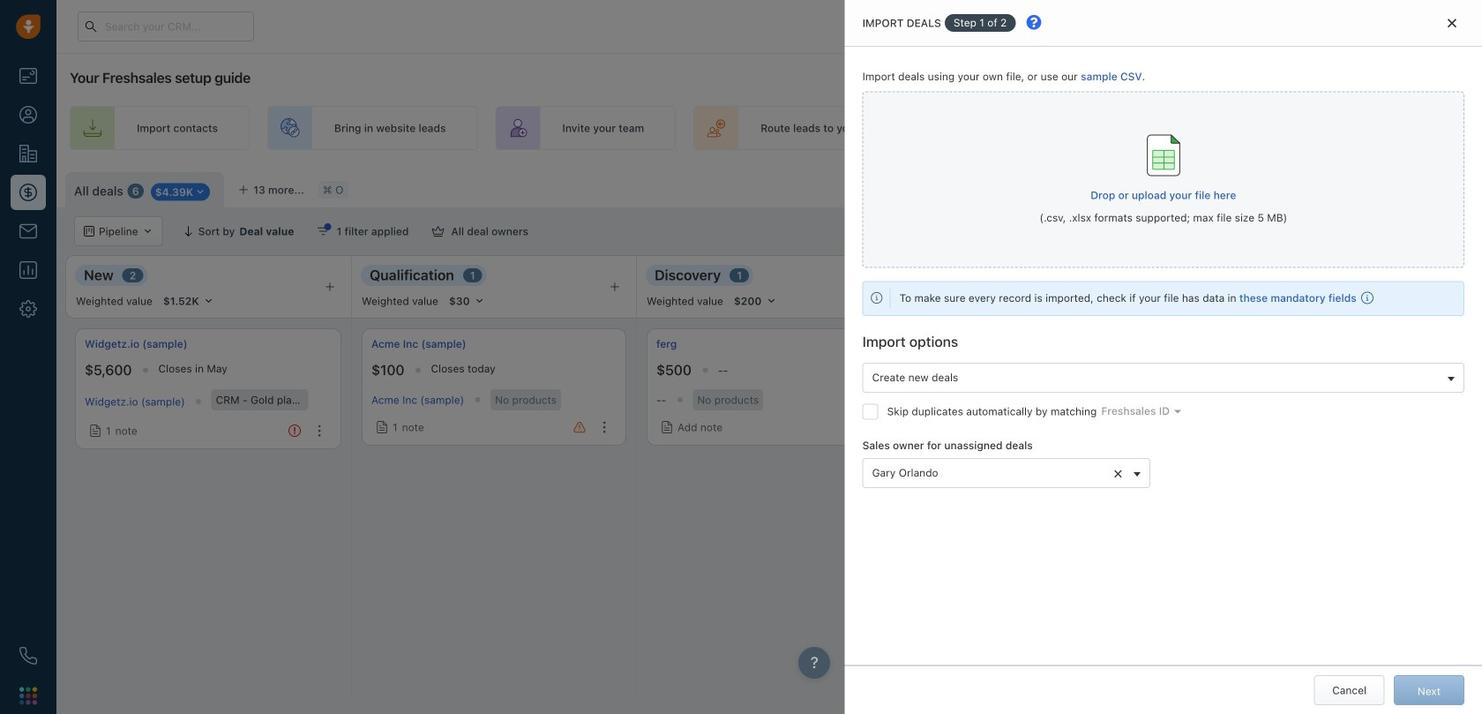 Task type: locate. For each thing, give the bounding box(es) containing it.
dialog
[[845, 0, 1483, 714]]

0 vertical spatial container_wx8msf4aqz5i3rn1 image
[[1184, 181, 1197, 193]]

freshworks switcher image
[[19, 687, 37, 705]]

0 horizontal spatial container_wx8msf4aqz5i3rn1 image
[[89, 425, 102, 437]]

container_wx8msf4aqz5i3rn1 image
[[1184, 181, 1197, 193], [89, 425, 102, 437]]

1 vertical spatial container_wx8msf4aqz5i3rn1 image
[[89, 425, 102, 437]]

Search your CRM... text field
[[78, 11, 254, 41]]

container_wx8msf4aqz5i3rn1 image
[[317, 225, 330, 237], [432, 225, 444, 237], [376, 421, 388, 433], [661, 421, 674, 433]]



Task type: vqa. For each thing, say whether or not it's contained in the screenshot.
the left container_WX8MsF4aQZ5i3RN1 image
yes



Task type: describe. For each thing, give the bounding box(es) containing it.
Search field
[[1388, 216, 1476, 246]]

phone element
[[11, 638, 46, 674]]

1 horizontal spatial container_wx8msf4aqz5i3rn1 image
[[1184, 181, 1197, 193]]

close image
[[1449, 18, 1457, 28]]

phone image
[[19, 647, 37, 665]]



